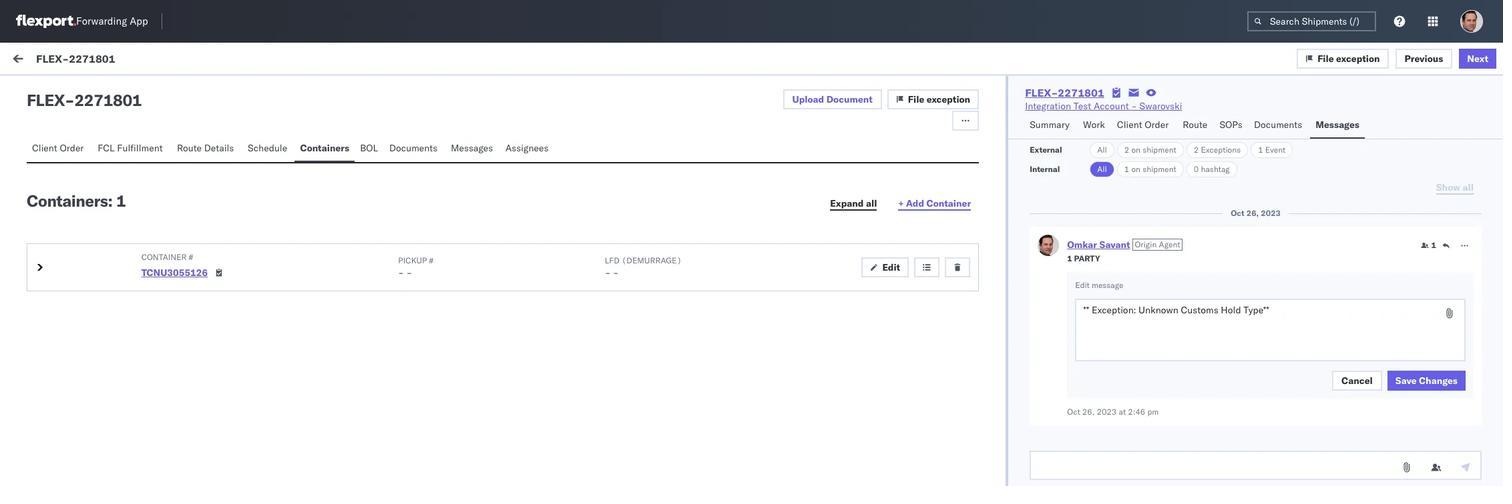 Task type: vqa. For each thing, say whether or not it's contained in the screenshot.
the Booking
no



Task type: describe. For each thing, give the bounding box(es) containing it.
container inside button
[[927, 198, 971, 210]]

2 resize handle column header from the left
[[813, 112, 829, 487]]

2 exceptions
[[1194, 145, 1241, 155]]

improve
[[196, 278, 230, 290]]

route button
[[1178, 113, 1215, 139]]

container #
[[141, 252, 193, 263]]

i am filing a commendation report to improve your morale!
[[40, 278, 285, 290]]

pickup
[[398, 256, 427, 266]]

0 vertical spatial flex-2271801
[[36, 52, 115, 65]]

route for route
[[1183, 119, 1208, 131]]

all button for 1
[[1090, 162, 1115, 178]]

omkar savant origin agent
[[1067, 239, 1181, 251]]

26, for oct 26, 2023 at 2:46 pm
[[1083, 407, 1095, 417]]

sops
[[1220, 119, 1243, 131]]

order for rightmost client order button
[[1145, 119, 1169, 131]]

1 for on
[[1125, 164, 1130, 174]]

assignees
[[506, 142, 549, 154]]

forwarding
[[76, 15, 127, 28]]

internal for internal (0)
[[90, 85, 122, 97]]

2 for 2 exceptions
[[1194, 145, 1199, 155]]

previous button
[[1396, 48, 1453, 68]]

all
[[866, 198, 877, 210]]

external for external (3)
[[21, 85, 56, 97]]

route details button
[[172, 136, 243, 162]]

pdt for oct 26, 2023, 4:23 pm pdt
[[609, 140, 626, 152]]

lfd
[[605, 256, 620, 266]]

edit message
[[1076, 281, 1124, 291]]

containers: 1
[[27, 191, 126, 211]]

oct 26, 2023
[[1231, 208, 1281, 218]]

schedule
[[248, 142, 287, 154]]

flex- for messaging
[[1163, 204, 1191, 216]]

add
[[906, 198, 925, 210]]

1 horizontal spatial file exception
[[1318, 52, 1380, 64]]

0 vertical spatial file
[[1318, 52, 1334, 64]]

2023, for 4:00
[[541, 268, 567, 280]]

savant for messaging
[[95, 192, 124, 204]]

1 event
[[1259, 145, 1286, 155]]

omkar for i
[[65, 256, 93, 268]]

oct 26, 2023, 4:00 pm pdt
[[507, 268, 626, 280]]

route details
[[177, 142, 234, 154]]

2271801 down 'import'
[[74, 90, 142, 110]]

2271801 up test
[[1058, 86, 1105, 100]]

1 party
[[1067, 254, 1101, 264]]

1 for party
[[1067, 254, 1072, 264]]

458574 for messaging
[[1191, 204, 1226, 216]]

messages for left messages button
[[451, 142, 493, 154]]

+ add container
[[899, 198, 971, 210]]

lfd (demurrage) - -
[[605, 256, 682, 279]]

1 horizontal spatial documents button
[[1249, 113, 1311, 139]]

morale!
[[253, 278, 285, 290]]

messages for rightmost messages button
[[1316, 119, 1360, 131]]

bol
[[360, 142, 378, 154]]

on for 1
[[1132, 164, 1141, 174]]

previous
[[1405, 52, 1444, 64]]

integration test account - swarovski link
[[1025, 100, 1183, 113]]

0 horizontal spatial client order
[[32, 142, 84, 154]]

oct for oct 26, 2023
[[1231, 208, 1245, 218]]

containers
[[300, 142, 349, 154]]

bol button
[[355, 136, 384, 162]]

2023, for 4:23
[[541, 140, 567, 152]]

all for 2
[[1098, 145, 1107, 155]]

2023 for oct 26, 2023
[[1261, 208, 1281, 218]]

oct for oct 26, 2023, 4:23 pm pdt
[[507, 140, 522, 152]]

1 horizontal spatial client order
[[1117, 119, 1169, 131]]

savant for i
[[95, 256, 124, 268]]

edit for edit
[[883, 262, 901, 274]]

related work item/shipment
[[1164, 116, 1268, 126]]

1 vertical spatial flex-2271801
[[1025, 86, 1105, 100]]

fcl fulfillment button
[[92, 136, 172, 162]]

route for route details
[[177, 142, 202, 154]]

agent
[[1159, 240, 1181, 250]]

flex-2271801 link
[[1025, 86, 1105, 100]]

flex- up 'integration' on the top
[[1025, 86, 1058, 100]]

omkar for comment
[[65, 128, 93, 140]]

all button for 2
[[1090, 142, 1115, 158]]

cancel button
[[1333, 371, 1383, 391]]

filing
[[61, 278, 82, 290]]

next
[[1468, 52, 1489, 64]]

1 vertical spatial exception
[[927, 94, 971, 106]]

flex- 1854269
[[1163, 268, 1232, 280]]

expand
[[830, 198, 864, 210]]

2 for 2 on shipment
[[1125, 145, 1130, 155]]

0 horizontal spatial file exception
[[908, 94, 971, 106]]

integration test account - swarovski
[[1025, 100, 1183, 112]]

import work
[[100, 55, 153, 67]]

1 resize handle column header from the left
[[484, 112, 501, 487]]

work for my
[[38, 51, 73, 70]]

fcl
[[98, 142, 115, 154]]

a
[[84, 278, 89, 290]]

+ add container button
[[891, 194, 979, 214]]

my
[[13, 51, 35, 70]]

internal (0)
[[90, 85, 142, 97]]

save changes button
[[1388, 371, 1466, 391]]

(0)
[[125, 85, 142, 97]]

# for pickup # - -
[[429, 256, 434, 266]]

0
[[1194, 164, 1199, 174]]

all for 1
[[1098, 164, 1107, 174]]

forwarding app link
[[16, 15, 148, 28]]

changes
[[1419, 375, 1458, 387]]

1 horizontal spatial messages button
[[1311, 113, 1365, 139]]

shipment for 2 on shipment
[[1143, 145, 1177, 155]]

test.
[[117, 214, 136, 226]]

internal for internal
[[1030, 164, 1060, 174]]

exceptions
[[1201, 145, 1241, 155]]

savant for comment
[[95, 128, 124, 140]]

my work
[[13, 51, 73, 70]]

shipment for 1 on shipment
[[1143, 164, 1177, 174]]

party
[[1074, 254, 1101, 264]]

related
[[1164, 116, 1192, 126]]

containers:
[[27, 191, 113, 211]]

tcnu3055126 button
[[141, 267, 208, 279]]

(3)
[[59, 85, 76, 97]]

0 horizontal spatial file
[[908, 94, 925, 106]]

work button
[[1078, 113, 1112, 139]]

details
[[204, 142, 234, 154]]

1 inside 1 button
[[1432, 240, 1437, 250]]

commendation
[[92, 278, 155, 290]]

external for external
[[1030, 145, 1062, 155]]

save
[[1396, 375, 1417, 387]]

external (3) button
[[16, 79, 84, 105]]

458574 for comment
[[1191, 140, 1226, 152]]

i
[[40, 278, 43, 290]]

1 button
[[1421, 240, 1437, 251]]

message
[[1092, 281, 1124, 291]]

flex- for i
[[1163, 268, 1191, 280]]



Task type: locate. For each thing, give the bounding box(es) containing it.
1 party button
[[1067, 252, 1101, 265]]

edit down + at the top right
[[883, 262, 901, 274]]

1 2023, from the top
[[541, 140, 567, 152]]

pdt right "4:23"
[[609, 140, 626, 152]]

1 vertical spatial file
[[908, 94, 925, 106]]

expand all button
[[822, 194, 885, 214]]

0 horizontal spatial client
[[32, 142, 57, 154]]

1 vertical spatial 2023
[[1097, 407, 1117, 417]]

458574 up 0 hashtag
[[1191, 140, 1226, 152]]

work inside import work button
[[131, 55, 153, 67]]

internal left (0)
[[90, 85, 122, 97]]

1 horizontal spatial external
[[1030, 145, 1062, 155]]

26, left at
[[1083, 407, 1095, 417]]

1 vertical spatial omkar savant
[[65, 192, 124, 204]]

on for 2
[[1132, 145, 1141, 155]]

flex- 458574 down 0
[[1163, 204, 1226, 216]]

1 on shipment
[[1125, 164, 1177, 174]]

pm for 4:00
[[592, 268, 606, 280]]

0 vertical spatial pdt
[[609, 140, 626, 152]]

0 vertical spatial flex- 458574
[[1163, 140, 1226, 152]]

shipment
[[1143, 145, 1177, 155], [1143, 164, 1177, 174]]

# right pickup
[[429, 256, 434, 266]]

1 vertical spatial client order
[[32, 142, 84, 154]]

edit
[[883, 262, 901, 274], [1076, 281, 1090, 291]]

2 2023, from the top
[[541, 268, 567, 280]]

1854269
[[1191, 268, 1232, 280]]

file right document
[[908, 94, 925, 106]]

2 on shipment
[[1125, 145, 1177, 155]]

summary button
[[1025, 113, 1078, 139]]

fcl fulfillment
[[98, 142, 163, 154]]

3 omkar savant from the top
[[65, 256, 124, 268]]

order for leftmost client order button
[[60, 142, 84, 154]]

0 vertical spatial all
[[1098, 145, 1107, 155]]

comment
[[40, 150, 81, 162]]

1 vertical spatial all button
[[1090, 162, 1115, 178]]

0 horizontal spatial container
[[141, 252, 187, 263]]

# up tcnu3055126
[[189, 252, 193, 263]]

flex- 458574 for messaging
[[1163, 204, 1226, 216]]

0 vertical spatial order
[[1145, 119, 1169, 131]]

omkar savant up messaging
[[65, 192, 124, 204]]

0 horizontal spatial order
[[60, 142, 84, 154]]

savant up messaging test. at left
[[95, 192, 124, 204]]

order left fcl
[[60, 142, 84, 154]]

2023, left 4:00
[[541, 268, 567, 280]]

app
[[130, 15, 148, 28]]

1 horizontal spatial client
[[1117, 119, 1143, 131]]

schedule button
[[243, 136, 295, 162]]

1 vertical spatial container
[[141, 252, 187, 263]]

am
[[45, 278, 58, 290]]

2271801 down forwarding
[[69, 52, 115, 65]]

1 vertical spatial client
[[32, 142, 57, 154]]

2 all button from the top
[[1090, 162, 1115, 178]]

edit inside "button"
[[883, 262, 901, 274]]

external (3)
[[21, 85, 76, 97]]

route inside button
[[177, 142, 202, 154]]

0 horizontal spatial route
[[177, 142, 202, 154]]

save changes
[[1396, 375, 1458, 387]]

1 vertical spatial flex- 458574
[[1163, 204, 1226, 216]]

2 up 1 on shipment on the right of page
[[1125, 145, 1130, 155]]

0 vertical spatial all button
[[1090, 142, 1115, 158]]

client order button
[[1112, 113, 1178, 139], [27, 136, 92, 162]]

flex- down related
[[1163, 140, 1191, 152]]

external down summary button
[[1030, 145, 1062, 155]]

1 shipment from the top
[[1143, 145, 1177, 155]]

0 horizontal spatial 2
[[1125, 145, 1130, 155]]

pm down lfd
[[592, 268, 606, 280]]

route inside 'button'
[[1183, 119, 1208, 131]]

0 horizontal spatial exception
[[927, 94, 971, 106]]

26, for oct 26, 2023
[[1247, 208, 1259, 218]]

1 vertical spatial pdt
[[609, 268, 626, 280]]

2023, left "4:23"
[[541, 140, 567, 152]]

1 vertical spatial file exception
[[908, 94, 971, 106]]

client order button left fcl
[[27, 136, 92, 162]]

1 omkar savant from the top
[[65, 128, 124, 140]]

oct down exceptions
[[1231, 208, 1245, 218]]

omkar savant for messaging
[[65, 192, 124, 204]]

1 horizontal spatial 2
[[1194, 145, 1199, 155]]

2 shipment from the top
[[1143, 164, 1177, 174]]

omkar up messaging
[[65, 192, 93, 204]]

1 vertical spatial 2023,
[[541, 268, 567, 280]]

1 horizontal spatial #
[[429, 256, 434, 266]]

# inside pickup # - -
[[429, 256, 434, 266]]

0 vertical spatial documents
[[1254, 119, 1303, 131]]

internal inside button
[[90, 85, 122, 97]]

work up external (3)
[[38, 51, 73, 70]]

0 horizontal spatial 2023
[[1097, 407, 1117, 417]]

2023 left at
[[1097, 407, 1117, 417]]

containers button
[[295, 136, 355, 162]]

omkar up comment
[[65, 128, 93, 140]]

0 vertical spatial exception
[[1337, 52, 1380, 64]]

1 on from the top
[[1132, 145, 1141, 155]]

0 vertical spatial external
[[21, 85, 56, 97]]

1 all button from the top
[[1090, 142, 1115, 158]]

client order button up 2 on shipment
[[1112, 113, 1178, 139]]

all button
[[1090, 142, 1115, 158], [1090, 162, 1115, 178]]

external
[[21, 85, 56, 97], [1030, 145, 1062, 155]]

assignees button
[[500, 136, 556, 162]]

1 vertical spatial 458574
[[1191, 204, 1226, 216]]

1 horizontal spatial client order button
[[1112, 113, 1178, 139]]

messaging test.
[[70, 214, 136, 226]]

1 pm from the top
[[592, 140, 606, 152]]

client order down swarovski
[[1117, 119, 1169, 131]]

0 vertical spatial work
[[131, 55, 153, 67]]

1 horizontal spatial messages
[[1316, 119, 1360, 131]]

1 horizontal spatial 2023
[[1261, 208, 1281, 218]]

0 vertical spatial file exception
[[1318, 52, 1380, 64]]

pdt
[[609, 140, 626, 152], [609, 268, 626, 280]]

0 vertical spatial shipment
[[1143, 145, 1177, 155]]

work inside the work button
[[1083, 119, 1105, 131]]

swarovski
[[1140, 100, 1183, 112]]

import work button
[[95, 43, 158, 79]]

0 vertical spatial route
[[1183, 119, 1208, 131]]

oct left at
[[1067, 407, 1081, 417]]

0 vertical spatial container
[[927, 198, 971, 210]]

documents right bol button
[[389, 142, 438, 154]]

-
[[65, 90, 74, 110], [1132, 100, 1138, 112], [835, 204, 841, 216], [398, 267, 404, 279], [407, 267, 412, 279], [605, 267, 611, 279], [613, 267, 619, 279]]

1 vertical spatial all
[[1098, 164, 1107, 174]]

0 horizontal spatial documents button
[[384, 136, 446, 162]]

file down 'search shipments (/)' text box
[[1318, 52, 1334, 64]]

1 horizontal spatial flex-2271801
[[1025, 86, 1105, 100]]

1 vertical spatial edit
[[1076, 281, 1090, 291]]

work for related
[[1194, 116, 1211, 126]]

pm
[[1148, 407, 1159, 417]]

oct 26, 2023, 4:23 pm pdt
[[507, 140, 626, 152]]

omkar savant for comment
[[65, 128, 124, 140]]

2
[[1125, 145, 1130, 155], [1194, 145, 1199, 155]]

client order left fcl
[[32, 142, 84, 154]]

1 horizontal spatial documents
[[1254, 119, 1303, 131]]

1 horizontal spatial exception
[[1337, 52, 1380, 64]]

omkar savant up fcl
[[65, 128, 124, 140]]

flex- 458574 down route 'button'
[[1163, 140, 1226, 152]]

0 hashtag
[[1194, 164, 1230, 174]]

report
[[157, 278, 183, 290]]

0 vertical spatial omkar savant
[[65, 128, 124, 140]]

2 vertical spatial omkar savant
[[65, 256, 124, 268]]

document
[[827, 94, 873, 106]]

your
[[232, 278, 251, 290]]

1 horizontal spatial work
[[1194, 116, 1211, 126]]

edit button
[[862, 258, 909, 278]]

1 vertical spatial work
[[1083, 119, 1105, 131]]

0 vertical spatial client order
[[1117, 119, 1169, 131]]

oct for oct 26, 2023, 4:00 pm pdt
[[507, 268, 522, 280]]

1 vertical spatial shipment
[[1143, 164, 1177, 174]]

file
[[1318, 52, 1334, 64], [908, 94, 925, 106]]

flex- up agent
[[1163, 204, 1191, 216]]

messaging
[[70, 214, 115, 226]]

1 vertical spatial on
[[1132, 164, 1141, 174]]

route left details
[[177, 142, 202, 154]]

2 on from the top
[[1132, 164, 1141, 174]]

client order
[[1117, 119, 1169, 131], [32, 142, 84, 154]]

event
[[1266, 145, 1286, 155]]

Search Shipments (/) text field
[[1248, 11, 1377, 31]]

documents button right "bol"
[[384, 136, 446, 162]]

1 vertical spatial external
[[1030, 145, 1062, 155]]

1 horizontal spatial order
[[1145, 119, 1169, 131]]

2023,
[[541, 140, 567, 152], [541, 268, 567, 280]]

3 resize handle column header from the left
[[1141, 112, 1157, 487]]

on up 1 on shipment on the right of page
[[1132, 145, 1141, 155]]

2023 for oct 26, 2023 at 2:46 pm
[[1097, 407, 1117, 417]]

order
[[1145, 119, 1169, 131], [60, 142, 84, 154]]

on down 2 on shipment
[[1132, 164, 1141, 174]]

summary
[[1030, 119, 1070, 131]]

0 vertical spatial on
[[1132, 145, 1141, 155]]

upload document
[[793, 94, 873, 106]]

1 inside 1 party button
[[1067, 254, 1072, 264]]

shipment down 2 on shipment
[[1143, 164, 1177, 174]]

flex- right my
[[36, 52, 69, 65]]

# for container #
[[189, 252, 193, 263]]

0 horizontal spatial #
[[189, 252, 193, 263]]

omkar up filing
[[65, 256, 93, 268]]

savant
[[95, 128, 124, 140], [95, 192, 124, 204], [1100, 239, 1131, 251], [95, 256, 124, 268]]

work right related
[[1194, 116, 1211, 126]]

1 all from the top
[[1098, 145, 1107, 155]]

1 for event
[[1259, 145, 1264, 155]]

documents up 'event' at right
[[1254, 119, 1303, 131]]

container up tcnu3055126
[[141, 252, 187, 263]]

1 horizontal spatial internal
[[1030, 164, 1060, 174]]

pickup # - -
[[398, 256, 434, 279]]

resize handle column header
[[484, 112, 501, 487], [813, 112, 829, 487], [1141, 112, 1157, 487], [1470, 112, 1486, 487]]

1 horizontal spatial work
[[1083, 119, 1105, 131]]

2 all from the top
[[1098, 164, 1107, 174]]

on
[[1132, 145, 1141, 155], [1132, 164, 1141, 174]]

0 horizontal spatial client order button
[[27, 136, 92, 162]]

flex-
[[36, 52, 69, 65], [1025, 86, 1058, 100], [1163, 140, 1191, 152], [1163, 204, 1191, 216], [1163, 268, 1191, 280]]

omkar savant
[[65, 128, 124, 140], [65, 192, 124, 204], [65, 256, 124, 268]]

1 vertical spatial pm
[[592, 268, 606, 280]]

2 up 0
[[1194, 145, 1199, 155]]

documents button up 'event' at right
[[1249, 113, 1311, 139]]

1 vertical spatial internal
[[1030, 164, 1060, 174]]

None text field
[[1030, 452, 1482, 481]]

edit for edit message
[[1076, 281, 1090, 291]]

+
[[899, 198, 904, 210]]

omkar savant up a
[[65, 256, 124, 268]]

at
[[1119, 407, 1126, 417]]

oct for oct 26, 2023 at 2:46 pm
[[1067, 407, 1081, 417]]

0 horizontal spatial documents
[[389, 142, 438, 154]]

oct left 4:00
[[507, 268, 522, 280]]

cancel
[[1342, 375, 1373, 387]]

26, for oct 26, 2023, 4:23 pm pdt
[[524, 140, 539, 152]]

oct left "4:23"
[[507, 140, 522, 152]]

test
[[1074, 100, 1092, 112]]

1 vertical spatial order
[[60, 142, 84, 154]]

sops button
[[1215, 113, 1249, 139]]

omkar up 1 party button
[[1067, 239, 1098, 251]]

omkar for messaging
[[65, 192, 93, 204]]

0 horizontal spatial work
[[131, 55, 153, 67]]

4:00
[[570, 268, 590, 280]]

omkar savant button
[[1067, 239, 1131, 251]]

#
[[189, 252, 193, 263], [429, 256, 434, 266]]

0 horizontal spatial messages button
[[446, 136, 500, 162]]

internal (0) button
[[84, 79, 150, 105]]

1 vertical spatial documents
[[389, 142, 438, 154]]

1 458574 from the top
[[1191, 140, 1226, 152]]

1 flex- 458574 from the top
[[1163, 140, 1226, 152]]

forwarding app
[[76, 15, 148, 28]]

1 horizontal spatial container
[[927, 198, 971, 210]]

documents button
[[1249, 113, 1311, 139], [384, 136, 446, 162]]

route
[[1183, 119, 1208, 131], [177, 142, 202, 154]]

0 horizontal spatial messages
[[451, 142, 493, 154]]

account
[[1094, 100, 1129, 112]]

savant up party
[[1100, 239, 1131, 251]]

item/shipment
[[1213, 116, 1268, 126]]

0 vertical spatial 2023
[[1261, 208, 1281, 218]]

0 vertical spatial edit
[[883, 262, 901, 274]]

work right 'import'
[[131, 55, 153, 67]]

26,
[[524, 140, 539, 152], [1247, 208, 1259, 218], [524, 268, 539, 280], [1083, 407, 1095, 417]]

flex
[[27, 90, 65, 110]]

client down flex
[[32, 142, 57, 154]]

flex-2271801 up 'integration' on the top
[[1025, 86, 1105, 100]]

omkar savant for i
[[65, 256, 124, 268]]

26, down 1 event on the right top of page
[[1247, 208, 1259, 218]]

2 flex- 458574 from the top
[[1163, 204, 1226, 216]]

client down account
[[1117, 119, 1143, 131]]

458574 down 0 hashtag
[[1191, 204, 1226, 216]]

flex - 2271801
[[27, 90, 142, 110]]

2 pdt from the top
[[609, 268, 626, 280]]

hashtag
[[1201, 164, 1230, 174]]

pm for 4:23
[[592, 140, 606, 152]]

flex- down agent
[[1163, 268, 1191, 280]]

upload document button
[[783, 90, 882, 110]]

flex-2271801
[[36, 52, 115, 65], [1025, 86, 1105, 100]]

0 vertical spatial 458574
[[1191, 140, 1226, 152]]

0 vertical spatial messages
[[1316, 119, 1360, 131]]

client
[[1117, 119, 1143, 131], [32, 142, 57, 154]]

external left (3)
[[21, 85, 56, 97]]

0 horizontal spatial edit
[[883, 262, 901, 274]]

4:23
[[570, 140, 590, 152]]

2 omkar savant from the top
[[65, 192, 124, 204]]

0 vertical spatial internal
[[90, 85, 122, 97]]

2 458574 from the top
[[1191, 204, 1226, 216]]

26, left "4:23"
[[524, 140, 539, 152]]

container right add
[[927, 198, 971, 210]]

26, left 4:00
[[524, 268, 539, 280]]

pdt for oct 26, 2023, 4:00 pm pdt
[[609, 268, 626, 280]]

pm right "4:23"
[[592, 140, 606, 152]]

flex-2271801 up (3)
[[36, 52, 115, 65]]

shipment up 1 on shipment on the right of page
[[1143, 145, 1177, 155]]

4 resize handle column header from the left
[[1470, 112, 1486, 487]]

2023 down 1 event on the right top of page
[[1261, 208, 1281, 218]]

0 horizontal spatial flex-2271801
[[36, 52, 115, 65]]

route up 2 exceptions
[[1183, 119, 1208, 131]]

0 horizontal spatial internal
[[90, 85, 122, 97]]

2 2 from the left
[[1194, 145, 1199, 155]]

1 2 from the left
[[1125, 145, 1130, 155]]

1 vertical spatial work
[[1194, 116, 1211, 126]]

work down integration test account - swarovski link
[[1083, 119, 1105, 131]]

2 pm from the top
[[592, 268, 606, 280]]

0 vertical spatial 2023,
[[541, 140, 567, 152]]

1 pdt from the top
[[609, 140, 626, 152]]

0 vertical spatial pm
[[592, 140, 606, 152]]

1 vertical spatial messages
[[451, 142, 493, 154]]

external inside button
[[21, 85, 56, 97]]

1 horizontal spatial route
[[1183, 119, 1208, 131]]

** Exception: Unknown Customs Hold Type** text field
[[1076, 299, 1466, 362]]

flex- for comment
[[1163, 140, 1191, 152]]

1 horizontal spatial file
[[1318, 52, 1334, 64]]

1 vertical spatial route
[[177, 142, 202, 154]]

flexport. image
[[16, 15, 76, 28]]

0 vertical spatial work
[[38, 51, 73, 70]]

0 vertical spatial client
[[1117, 119, 1143, 131]]

flex- 458574 for comment
[[1163, 140, 1226, 152]]

savant up fcl
[[95, 128, 124, 140]]

1 horizontal spatial edit
[[1076, 281, 1090, 291]]

savant up commendation
[[95, 256, 124, 268]]

26, for oct 26, 2023, 4:00 pm pdt
[[524, 268, 539, 280]]

order down swarovski
[[1145, 119, 1169, 131]]

import
[[100, 55, 128, 67]]

0 horizontal spatial external
[[21, 85, 56, 97]]

internal down summary button
[[1030, 164, 1060, 174]]

0 horizontal spatial work
[[38, 51, 73, 70]]

edit left message
[[1076, 281, 1090, 291]]

all
[[1098, 145, 1107, 155], [1098, 164, 1107, 174]]

pdt down lfd
[[609, 268, 626, 280]]



